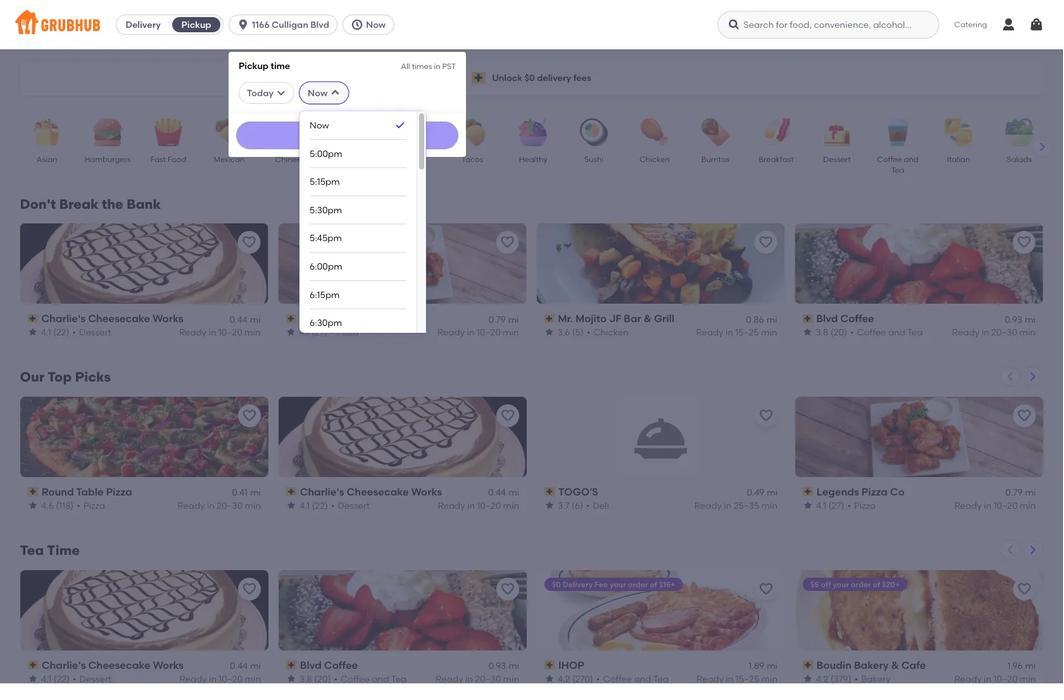 Task type: describe. For each thing, give the bounding box(es) containing it.
chinese image
[[268, 118, 312, 146]]

charlie's cheesecake works for legends pizza co
[[41, 313, 183, 325]]

mr.
[[558, 313, 573, 325]]

0 vertical spatial 3.8
[[816, 327, 829, 338]]

20–30 for save this restaurant icon corresponding to table
[[216, 500, 242, 511]]

0.44 mi for blvd coffee
[[230, 661, 261, 672]]

american
[[333, 155, 369, 164]]

2 horizontal spatial • coffee and tea
[[851, 327, 923, 338]]

4.2 (270)
[[558, 674, 593, 685]]

save this restaurant image for cheesecake
[[242, 235, 257, 250]]

3.6
[[558, 327, 570, 338]]

sushi image
[[572, 118, 616, 146]]

now inside button
[[366, 19, 386, 30]]

4.2 for ihop
[[558, 674, 570, 685]]

1.89
[[749, 661, 764, 672]]

1 vertical spatial cheesecake
[[347, 486, 409, 499]]

4.2 for boudin bakery & cafe
[[816, 674, 829, 685]]

deli
[[593, 500, 609, 511]]

hamburgers
[[84, 155, 131, 164]]

1 vertical spatial charlie's cheesecake works
[[300, 486, 442, 499]]

now option
[[310, 111, 407, 140]]

1.96 mi
[[1008, 661, 1036, 672]]

ready in 15–25 min for boudin bakery & cafe
[[697, 674, 778, 685]]

0 vertical spatial blvd coffee
[[817, 313, 875, 325]]

• bakery
[[855, 674, 891, 685]]

1 horizontal spatial 0.79 mi
[[1006, 488, 1036, 498]]

1 vertical spatial now
[[308, 87, 328, 98]]

20–30 for save this restaurant icon associated with coffee
[[992, 327, 1018, 338]]

0.44 for blvd coffee
[[230, 661, 248, 672]]

check icon image
[[394, 119, 407, 132]]

0 horizontal spatial (20)
[[314, 674, 331, 685]]

1 vertical spatial 0.93 mi
[[488, 661, 519, 672]]

1 vertical spatial legends
[[817, 486, 859, 499]]

list box inside "main navigation" navigation
[[310, 111, 407, 685]]

bank
[[127, 196, 161, 213]]

2 of from the left
[[873, 580, 881, 589]]

4.6 (118)
[[41, 500, 73, 511]]

fast
[[150, 155, 166, 164]]

1 vertical spatial works
[[411, 486, 442, 499]]

1 vertical spatial 0.44 mi
[[488, 488, 519, 498]]

0 horizontal spatial 4.1 (27)
[[299, 327, 327, 338]]

2 svg image from the left
[[728, 18, 741, 31]]

$0 delivery fee your order of $15+
[[552, 580, 675, 589]]

subscription pass image for ihop
[[545, 661, 556, 670]]

0.49 mi
[[747, 488, 778, 498]]

boudin
[[817, 660, 852, 672]]

mexican image
[[207, 118, 251, 146]]

6:30pm
[[310, 318, 342, 328]]

asian
[[36, 155, 57, 164]]

boudin bakery & cafe
[[817, 660, 926, 672]]

tacos
[[462, 155, 483, 164]]

4.2 (379)
[[816, 674, 852, 685]]

0 horizontal spatial legends
[[300, 313, 342, 325]]

1 horizontal spatial 0.79
[[1006, 488, 1023, 498]]

(270)
[[572, 674, 593, 685]]

fast food image
[[146, 118, 190, 146]]

$5 off your order of $20+
[[811, 580, 900, 589]]

now button
[[343, 15, 399, 35]]

togo's logo image
[[621, 397, 701, 478]]

svg image inside 1166 culligan blvd "button"
[[237, 18, 250, 31]]

0 horizontal spatial $0
[[525, 72, 535, 83]]

(6)
[[572, 500, 583, 511]]

1 of from the left
[[650, 580, 657, 589]]

2 your from the left
[[833, 580, 849, 589]]

0 horizontal spatial ready in 20–30 min
[[177, 500, 261, 511]]

jf
[[610, 313, 622, 325]]

breakfast
[[759, 155, 794, 164]]

healthy
[[519, 155, 547, 164]]

delivery inside button
[[126, 19, 161, 30]]

and inside coffee and tea
[[904, 155, 919, 164]]

6:15pm
[[310, 289, 340, 300]]

caret left icon image for tea time
[[1006, 545, 1016, 555]]

works for blvd coffee
[[153, 660, 183, 672]]

1166
[[252, 19, 270, 30]]

3.6 (5)
[[558, 327, 584, 338]]

1 vertical spatial legends pizza co
[[817, 486, 905, 499]]

unlock $0 delivery fees
[[492, 72, 592, 83]]

1.89 mi
[[749, 661, 778, 672]]

0 vertical spatial (27)
[[312, 327, 327, 338]]

table
[[76, 486, 103, 499]]

update button
[[236, 122, 459, 149]]

our
[[20, 369, 44, 385]]

italian
[[947, 155, 970, 164]]

$5
[[811, 580, 819, 589]]

time
[[271, 60, 290, 71]]

coffee and tea
[[877, 155, 919, 175]]

ihop
[[558, 660, 584, 672]]

• dessert for legends pizza co
[[73, 327, 111, 338]]

in inside navigation
[[434, 61, 441, 71]]

subscription pass image for charlie's cheesecake works
[[28, 314, 39, 323]]

fee
[[595, 580, 608, 589]]

$15+
[[659, 580, 675, 589]]

1166 culligan blvd
[[252, 19, 329, 30]]

3.7 (6)
[[558, 500, 583, 511]]

1.96
[[1008, 661, 1023, 672]]

0 horizontal spatial 0.79 mi
[[489, 314, 519, 325]]

bar
[[624, 313, 642, 325]]

caret right icon image for our top picks
[[1029, 372, 1039, 382]]

1 vertical spatial blvd coffee
[[300, 660, 358, 672]]

1 vertical spatial 0.93
[[488, 661, 506, 672]]

25–35
[[734, 500, 759, 511]]

4.1 (22) for blvd
[[41, 674, 69, 685]]

1 vertical spatial (22)
[[312, 500, 328, 511]]

chinese
[[275, 155, 305, 164]]

15–25 for boudin bakery & cafe
[[736, 674, 759, 685]]

3.7
[[558, 500, 570, 511]]

1 horizontal spatial 0.93 mi
[[1005, 314, 1036, 325]]

(379)
[[831, 674, 852, 685]]

(5)
[[573, 327, 584, 338]]

1 horizontal spatial • pizza
[[331, 327, 359, 338]]

off
[[821, 580, 831, 589]]

1 vertical spatial 4.1 (22)
[[299, 500, 328, 511]]

burritos
[[702, 155, 730, 164]]

ready in 25–35 min
[[695, 500, 778, 511]]

dessert image
[[815, 118, 859, 146]]

5:00pm
[[310, 148, 343, 159]]

5:30pm
[[310, 205, 342, 215]]

subscription pass image for boudin bakery & cafe
[[803, 661, 814, 670]]

food
[[168, 155, 186, 164]]

pizza image
[[389, 118, 434, 146]]

4.6
[[41, 500, 53, 511]]

2 vertical spatial blvd
[[300, 660, 321, 672]]

don't
[[20, 196, 56, 213]]

cafe
[[902, 660, 926, 672]]

1 vertical spatial blvd
[[817, 313, 838, 325]]

(118)
[[56, 500, 73, 511]]

salads
[[1007, 155, 1032, 164]]

culligan
[[272, 19, 308, 30]]

don't break the bank
[[20, 196, 161, 213]]

sushi
[[584, 155, 604, 164]]

1 horizontal spatial ready in 20–30 min
[[436, 674, 519, 685]]

unlock
[[492, 72, 523, 83]]

1 your from the left
[[610, 580, 626, 589]]

0.41 mi
[[232, 488, 261, 498]]

1 horizontal spatial 4.1 (27)
[[816, 500, 844, 511]]

0 vertical spatial 0.79
[[489, 314, 506, 325]]

1 vertical spatial 3.8
[[299, 674, 312, 685]]

tea time
[[20, 543, 80, 559]]

15–25 for blvd coffee
[[736, 327, 759, 338]]

picks
[[75, 369, 111, 385]]

chicken image
[[633, 118, 677, 146]]

update
[[333, 131, 362, 140]]

svg image inside now button
[[351, 18, 364, 31]]

0 vertical spatial 0.93
[[1005, 314, 1023, 325]]

grill
[[654, 313, 675, 325]]

togo's
[[558, 486, 598, 499]]



Task type: vqa. For each thing, say whether or not it's contained in the screenshot.


Task type: locate. For each thing, give the bounding box(es) containing it.
1 horizontal spatial (20)
[[831, 327, 848, 338]]

(22) for blvd
[[53, 674, 69, 685]]

3.8 (20)
[[816, 327, 848, 338], [299, 674, 331, 685]]

1 vertical spatial bakery
[[861, 674, 891, 685]]

1 vertical spatial pickup
[[239, 60, 269, 71]]

2 4.2 from the left
[[816, 674, 829, 685]]

your right off
[[833, 580, 849, 589]]

save this restaurant image
[[242, 235, 257, 250], [759, 235, 774, 250], [1017, 235, 1032, 250], [242, 409, 257, 424], [759, 409, 774, 424], [1017, 582, 1032, 597]]

fees
[[574, 72, 592, 83]]

1 15–25 from the top
[[736, 327, 759, 338]]

2 order from the left
[[851, 580, 871, 589]]

ready in 15–25 min down 1.89
[[697, 674, 778, 685]]

of left the $20+
[[873, 580, 881, 589]]

ready in 15–25 min
[[697, 327, 778, 338], [697, 674, 778, 685]]

1 horizontal spatial 3.8 (20)
[[816, 327, 848, 338]]

0 horizontal spatial 0.93
[[488, 661, 506, 672]]

1 vertical spatial co
[[890, 486, 905, 499]]

0 horizontal spatial • pizza
[[77, 500, 105, 511]]

cheesecake for legends pizza co
[[88, 313, 150, 325]]

1 vertical spatial 20–30
[[216, 500, 242, 511]]

pickup button
[[170, 15, 223, 35]]

charlie's for legends
[[41, 313, 86, 325]]

coffee
[[877, 155, 902, 164], [841, 313, 875, 325], [858, 327, 887, 338], [324, 660, 358, 672], [341, 674, 370, 685], [603, 674, 632, 685]]

co
[[373, 313, 388, 325], [890, 486, 905, 499]]

0 vertical spatial ready in 15–25 min
[[697, 327, 778, 338]]

subscription pass image right the "0.49 mi"
[[803, 488, 814, 497]]

0.44 mi
[[230, 314, 261, 325], [488, 488, 519, 498], [230, 661, 261, 672]]

2 vertical spatial caret right icon image
[[1029, 545, 1039, 555]]

6:00pm
[[310, 261, 342, 272]]

1 horizontal spatial pickup
[[239, 60, 269, 71]]

of left $15+
[[650, 580, 657, 589]]

1 vertical spatial • dessert
[[331, 500, 370, 511]]

0 horizontal spatial • coffee and tea
[[334, 674, 406, 685]]

save this restaurant image for table
[[242, 409, 257, 424]]

1 horizontal spatial delivery
[[563, 580, 593, 589]]

round
[[41, 486, 74, 499]]

1 horizontal spatial of
[[873, 580, 881, 589]]

time
[[47, 543, 80, 559]]

1 vertical spatial caret left icon image
[[1006, 545, 1016, 555]]

save this restaurant image for coffee
[[1017, 235, 1032, 250]]

breakfast image
[[754, 118, 799, 146]]

cheesecake for blvd coffee
[[88, 660, 150, 672]]

0 horizontal spatial chicken
[[594, 327, 629, 338]]

pickup right delivery button
[[182, 19, 211, 30]]

1 horizontal spatial • coffee and tea
[[596, 674, 669, 685]]

0 horizontal spatial co
[[373, 313, 388, 325]]

2 vertical spatial works
[[153, 660, 183, 672]]

0 vertical spatial legends
[[300, 313, 342, 325]]

mojito
[[576, 313, 607, 325]]

1 horizontal spatial 4.2
[[816, 674, 829, 685]]

list box containing now
[[310, 111, 407, 685]]

4.2 down boudin
[[816, 674, 829, 685]]

1 horizontal spatial 20–30
[[475, 674, 501, 685]]

2 vertical spatial now
[[310, 120, 329, 131]]

pizza
[[402, 155, 421, 164], [345, 313, 371, 325], [337, 327, 359, 338], [106, 486, 132, 499], [862, 486, 888, 499], [83, 500, 105, 511], [854, 500, 876, 511]]

catering button
[[946, 10, 997, 39]]

0.86
[[746, 314, 764, 325]]

•
[[73, 327, 76, 338], [331, 327, 334, 338], [587, 327, 591, 338], [851, 327, 854, 338], [77, 500, 80, 511], [331, 500, 335, 511], [586, 500, 590, 511], [848, 500, 851, 511], [73, 674, 76, 685], [334, 674, 337, 685], [596, 674, 600, 685], [855, 674, 858, 685]]

caret left icon image for our top picks
[[1006, 372, 1016, 382]]

15–25
[[736, 327, 759, 338], [736, 674, 759, 685]]

chicken down chicken image
[[640, 155, 670, 164]]

caret left icon image
[[1006, 372, 1016, 382], [1006, 545, 1016, 555]]

2 horizontal spatial 20–30
[[992, 327, 1018, 338]]

0 vertical spatial caret right icon image
[[1038, 142, 1048, 152]]

american image
[[329, 118, 373, 146]]

0 vertical spatial 15–25
[[736, 327, 759, 338]]

bakery down 'boudin bakery & cafe'
[[861, 674, 891, 685]]

$0 left fee
[[552, 580, 561, 589]]

the
[[102, 196, 123, 213]]

order left the $20+
[[851, 580, 871, 589]]

star icon image
[[28, 327, 38, 338], [286, 327, 296, 338], [545, 327, 555, 338], [803, 327, 813, 338], [28, 501, 38, 511], [286, 501, 296, 511], [545, 501, 555, 511], [803, 501, 813, 511], [28, 674, 38, 685], [286, 674, 296, 685], [545, 674, 555, 685], [803, 674, 813, 685]]

4.2
[[558, 674, 570, 685], [816, 674, 829, 685]]

20–30
[[992, 327, 1018, 338], [216, 500, 242, 511], [475, 674, 501, 685]]

1 vertical spatial charlie's
[[300, 486, 344, 499]]

0 vertical spatial ready in 20–30 min
[[953, 327, 1036, 338]]

1 horizontal spatial chicken
[[640, 155, 670, 164]]

works for legends pizza co
[[153, 313, 183, 325]]

save this restaurant image for mojito
[[759, 235, 774, 250]]

• chicken
[[587, 327, 629, 338]]

2 caret left icon image from the top
[[1006, 545, 1016, 555]]

2 vertical spatial charlie's
[[41, 660, 86, 672]]

list box
[[310, 111, 407, 685]]

2 vertical spatial 20–30
[[475, 674, 501, 685]]

(20)
[[831, 327, 848, 338], [314, 674, 331, 685]]

tacos image
[[450, 118, 494, 146]]

15–25 down 1.89
[[736, 674, 759, 685]]

0 horizontal spatial &
[[644, 313, 652, 325]]

$0 right unlock
[[525, 72, 535, 83]]

main navigation navigation
[[0, 0, 1064, 685]]

your right fee
[[610, 580, 626, 589]]

1 horizontal spatial 3.8
[[816, 327, 829, 338]]

2 vertical spatial cheesecake
[[88, 660, 150, 672]]

ready in 15–25 min down 0.86
[[697, 327, 778, 338]]

2 vertical spatial charlie's cheesecake works
[[41, 660, 183, 672]]

2 15–25 from the top
[[736, 674, 759, 685]]

15–25 down 0.86
[[736, 327, 759, 338]]

delivery button
[[117, 15, 170, 35]]

1166 culligan blvd button
[[229, 15, 343, 35]]

2 vertical spatial • dessert
[[73, 674, 111, 685]]

svg image
[[1030, 17, 1045, 32], [351, 18, 364, 31], [276, 88, 286, 98], [330, 88, 340, 98]]

& right bar
[[644, 313, 652, 325]]

0.44 mi for legends pizza co
[[230, 314, 261, 325]]

0.44 for legends pizza co
[[230, 314, 248, 325]]

0 horizontal spatial order
[[628, 580, 648, 589]]

1 vertical spatial chicken
[[594, 327, 629, 338]]

1 4.2 from the left
[[558, 674, 570, 685]]

now
[[366, 19, 386, 30], [308, 87, 328, 98], [310, 120, 329, 131]]

today
[[247, 87, 274, 98]]

&
[[644, 313, 652, 325], [891, 660, 899, 672]]

0 horizontal spatial your
[[610, 580, 626, 589]]

subscription pass image left boudin
[[803, 661, 814, 670]]

2 vertical spatial 4.1 (22)
[[41, 674, 69, 685]]

0 horizontal spatial 0.79
[[489, 314, 506, 325]]

0 vertical spatial co
[[373, 313, 388, 325]]

0 vertical spatial (20)
[[831, 327, 848, 338]]

times
[[412, 61, 432, 71]]

charlie's cheesecake works
[[41, 313, 183, 325], [300, 486, 442, 499], [41, 660, 183, 672]]

1 order from the left
[[628, 580, 648, 589]]

• dessert for blvd coffee
[[73, 674, 111, 685]]

0 vertical spatial blvd
[[311, 19, 329, 30]]

0.49
[[747, 488, 764, 498]]

0 horizontal spatial 3.8
[[299, 674, 312, 685]]

0.44
[[230, 314, 248, 325], [488, 488, 506, 498], [230, 661, 248, 672]]

(27)
[[312, 327, 327, 338], [829, 500, 844, 511]]

caret right icon image for tea time
[[1029, 545, 1039, 555]]

chicken down jf
[[594, 327, 629, 338]]

0 horizontal spatial of
[[650, 580, 657, 589]]

min
[[245, 327, 261, 338], [503, 327, 519, 338], [762, 327, 778, 338], [1020, 327, 1036, 338], [245, 500, 261, 511], [503, 500, 519, 511], [762, 500, 778, 511], [1020, 500, 1036, 511], [245, 674, 261, 685], [503, 674, 519, 685], [762, 674, 778, 685], [1020, 674, 1036, 685]]

2 vertical spatial 0.44 mi
[[230, 661, 261, 672]]

1 horizontal spatial legends
[[817, 486, 859, 499]]

svg image
[[237, 18, 250, 31], [728, 18, 741, 31]]

0 horizontal spatial svg image
[[237, 18, 250, 31]]

mexican
[[214, 155, 245, 164]]

0.86 mi
[[746, 314, 778, 325]]

0 horizontal spatial blvd coffee
[[300, 660, 358, 672]]

1 horizontal spatial blvd coffee
[[817, 313, 875, 325]]

charlie's cheesecake works for blvd coffee
[[41, 660, 183, 672]]

(22) for legends
[[53, 327, 69, 338]]

works
[[153, 313, 183, 325], [411, 486, 442, 499], [153, 660, 183, 672]]

• coffee and tea
[[851, 327, 923, 338], [334, 674, 406, 685], [596, 674, 669, 685]]

0 vertical spatial &
[[644, 313, 652, 325]]

ready in 15–25 min for blvd coffee
[[697, 327, 778, 338]]

subscription pass image for legends pizza co
[[803, 488, 814, 497]]

1 vertical spatial 0.44
[[488, 488, 506, 498]]

bakery up • bakery on the bottom of the page
[[854, 660, 889, 672]]

blvd inside "button"
[[311, 19, 329, 30]]

2 horizontal spatial • pizza
[[848, 500, 876, 511]]

10–20
[[218, 327, 242, 338], [477, 327, 501, 338], [477, 500, 501, 511], [994, 500, 1018, 511], [218, 674, 242, 685], [994, 674, 1018, 685]]

& left cafe
[[891, 660, 899, 672]]

charlie's for blvd
[[41, 660, 86, 672]]

bakery
[[854, 660, 889, 672], [861, 674, 891, 685]]

break
[[59, 196, 99, 213]]

0 vertical spatial chicken
[[640, 155, 670, 164]]

of
[[650, 580, 657, 589], [873, 580, 881, 589]]

asian image
[[24, 118, 69, 146]]

5:45pm
[[310, 233, 342, 244]]

4.2 down the "ihop" at the right bottom
[[558, 674, 570, 685]]

0 vertical spatial • dessert
[[73, 327, 111, 338]]

1 vertical spatial $0
[[552, 580, 561, 589]]

order
[[628, 580, 648, 589], [851, 580, 871, 589]]

4.1 (27)
[[299, 327, 327, 338], [816, 500, 844, 511]]

2 horizontal spatial ready in 20–30 min
[[953, 327, 1036, 338]]

pickup inside button
[[182, 19, 211, 30]]

all times in pst
[[401, 61, 456, 71]]

0 horizontal spatial 3.8 (20)
[[299, 674, 331, 685]]

1 horizontal spatial &
[[891, 660, 899, 672]]

1 caret left icon image from the top
[[1006, 372, 1016, 382]]

1 vertical spatial ready in 15–25 min
[[697, 674, 778, 685]]

1 ready in 15–25 min from the top
[[697, 327, 778, 338]]

$20+
[[882, 580, 900, 589]]

top
[[47, 369, 72, 385]]

0 vertical spatial now
[[366, 19, 386, 30]]

fast food
[[150, 155, 186, 164]]

0 vertical spatial caret left icon image
[[1006, 372, 1016, 382]]

healthy image
[[511, 118, 555, 146]]

coffee and tea image
[[876, 118, 920, 146]]

• deli
[[586, 500, 609, 511]]

bakery for •
[[861, 674, 891, 685]]

our top picks
[[20, 369, 111, 385]]

1 vertical spatial ready in 20–30 min
[[177, 500, 261, 511]]

blvd coffee
[[817, 313, 875, 325], [300, 660, 358, 672]]

mi
[[250, 314, 261, 325], [509, 314, 519, 325], [767, 314, 778, 325], [1026, 314, 1036, 325], [250, 488, 261, 498], [509, 488, 519, 498], [767, 488, 778, 498], [1026, 488, 1036, 498], [250, 661, 261, 672], [509, 661, 519, 672], [767, 661, 778, 672], [1026, 661, 1036, 672]]

subscription pass image left mr.
[[545, 314, 556, 323]]

4.1
[[41, 327, 51, 338], [299, 327, 310, 338], [299, 500, 310, 511], [816, 500, 827, 511], [41, 674, 51, 685]]

0 horizontal spatial pickup
[[182, 19, 211, 30]]

• dessert
[[73, 327, 111, 338], [331, 500, 370, 511], [73, 674, 111, 685]]

pickup left 'time' at the top of the page
[[239, 60, 269, 71]]

subscription pass image
[[28, 314, 39, 323], [545, 314, 556, 323], [28, 488, 39, 497], [803, 488, 814, 497], [545, 661, 556, 670], [803, 661, 814, 670]]

0 horizontal spatial legends pizza co
[[300, 313, 388, 325]]

burritos image
[[693, 118, 738, 146]]

0 vertical spatial 0.44
[[230, 314, 248, 325]]

1 vertical spatial 0.79 mi
[[1006, 488, 1036, 498]]

0.93
[[1005, 314, 1023, 325], [488, 661, 506, 672]]

pst
[[442, 61, 456, 71]]

2 ready in 15–25 min from the top
[[697, 674, 778, 685]]

(22)
[[53, 327, 69, 338], [312, 500, 328, 511], [53, 674, 69, 685]]

0.79
[[489, 314, 506, 325], [1006, 488, 1023, 498]]

italian image
[[937, 118, 981, 146]]

save this restaurant image
[[500, 235, 515, 250], [500, 409, 515, 424], [1017, 409, 1032, 424], [242, 582, 257, 597], [500, 582, 515, 597], [759, 582, 774, 597]]

subscription pass image
[[286, 314, 297, 323], [803, 314, 814, 323], [286, 488, 297, 497], [545, 488, 556, 497], [28, 661, 39, 670], [286, 661, 297, 670]]

caret right icon image
[[1038, 142, 1048, 152], [1029, 372, 1039, 382], [1029, 545, 1039, 555]]

1 horizontal spatial order
[[851, 580, 871, 589]]

1 horizontal spatial $0
[[552, 580, 561, 589]]

salads image
[[998, 118, 1042, 146]]

ready in 10–20 min
[[179, 327, 261, 338], [438, 327, 519, 338], [438, 500, 519, 511], [955, 500, 1036, 511], [179, 674, 261, 685], [955, 674, 1036, 685]]

delivery left pickup button
[[126, 19, 161, 30]]

1 svg image from the left
[[237, 18, 250, 31]]

1 horizontal spatial (27)
[[829, 500, 844, 511]]

0 vertical spatial delivery
[[126, 19, 161, 30]]

5:15pm
[[310, 176, 340, 187]]

pickup time
[[239, 60, 290, 71]]

tea inside coffee and tea
[[891, 166, 905, 175]]

order left $15+
[[628, 580, 648, 589]]

0 vertical spatial cheesecake
[[88, 313, 150, 325]]

bakery for boudin
[[854, 660, 889, 672]]

0 vertical spatial pickup
[[182, 19, 211, 30]]

0 horizontal spatial (27)
[[312, 327, 327, 338]]

delivery left fee
[[563, 580, 593, 589]]

and
[[904, 155, 919, 164], [889, 327, 906, 338], [372, 674, 389, 685], [634, 674, 651, 685]]

mr. mojito jf bar & grill
[[558, 313, 675, 325]]

grubhub plus flag logo image
[[472, 72, 487, 84]]

legends pizza co
[[300, 313, 388, 325], [817, 486, 905, 499]]

• pizza
[[331, 327, 359, 338], [77, 500, 105, 511], [848, 500, 876, 511]]

subscription pass image for round table pizza
[[28, 488, 39, 497]]

round table pizza
[[41, 486, 132, 499]]

catering
[[955, 20, 988, 29]]

hamburgers image
[[85, 118, 130, 146]]

4.1 (22) for legends
[[41, 327, 69, 338]]

pickup for pickup
[[182, 19, 211, 30]]

1 vertical spatial &
[[891, 660, 899, 672]]

subscription pass image up our
[[28, 314, 39, 323]]

1 vertical spatial delivery
[[563, 580, 593, 589]]

2 vertical spatial 0.44
[[230, 661, 248, 672]]

subscription pass image for mr. mojito jf bar & grill
[[545, 314, 556, 323]]

1 horizontal spatial co
[[890, 486, 905, 499]]

0 vertical spatial charlie's cheesecake works
[[41, 313, 183, 325]]

now inside option
[[310, 120, 329, 131]]

coffee inside coffee and tea
[[877, 155, 902, 164]]

1 vertical spatial (27)
[[829, 500, 844, 511]]

1 vertical spatial 4.1 (27)
[[816, 500, 844, 511]]

subscription pass image left the round
[[28, 488, 39, 497]]

subscription pass image left the "ihop" at the right bottom
[[545, 661, 556, 670]]

pickup for pickup time
[[239, 60, 269, 71]]



